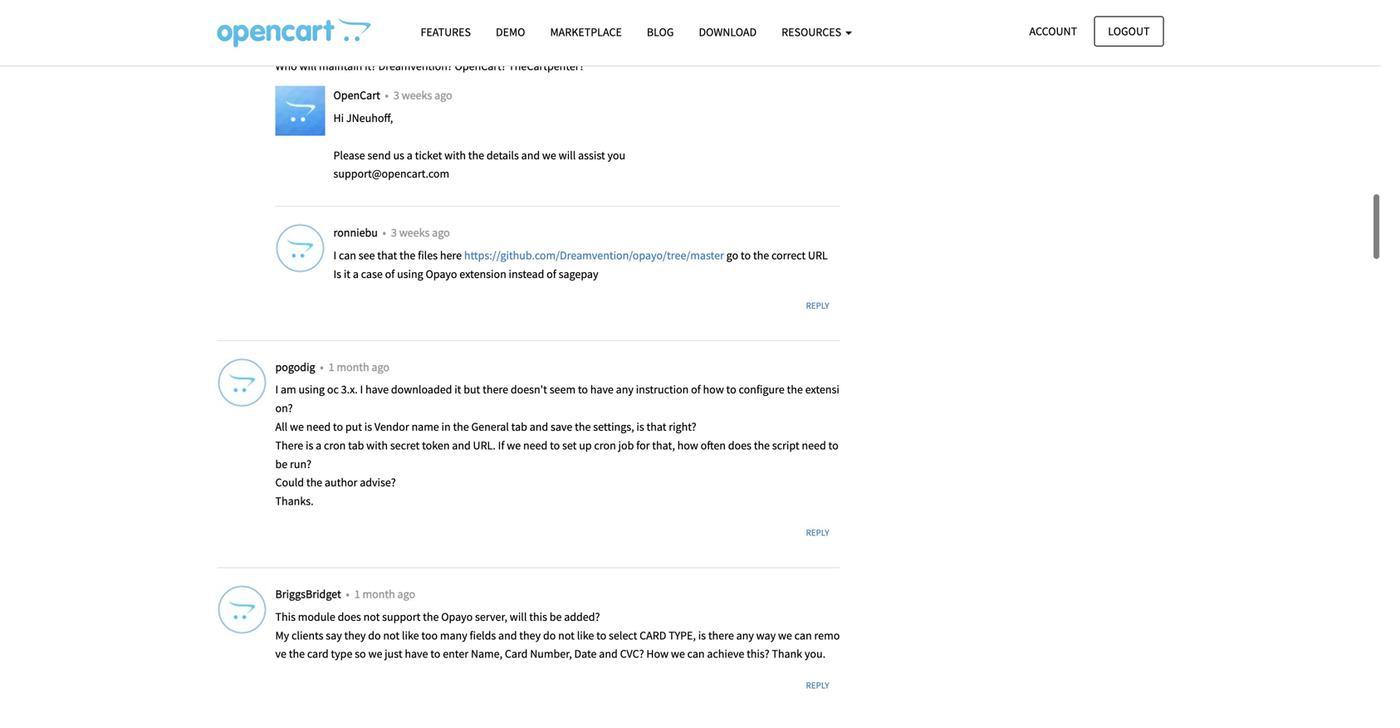 Task type: describe. For each thing, give the bounding box(es) containing it.
download link
[[687, 17, 770, 47]]

2 horizontal spatial need
[[802, 438, 827, 453]]

ronniebu image
[[275, 224, 325, 273]]

who
[[275, 59, 297, 74]]

the right ve
[[289, 647, 305, 662]]

this?
[[747, 647, 770, 662]]

https://www.opencart.com/index.php?route=marketplace/extension/info&extension_id=36557
[[275, 3, 735, 18]]

blog link
[[635, 17, 687, 47]]

and left the save
[[530, 420, 549, 435]]

1 horizontal spatial need
[[523, 438, 548, 453]]

instead
[[509, 267, 545, 282]]

in
[[442, 420, 451, 435]]

pogodig
[[275, 360, 318, 375]]

reply button for this module does not support the opayo server, will this be added? my clients say they do not like too many fields and they do not like to select card type, is there any way we can remo ve the card type so we just have to enter name, card number, date and cvc? how we can achieve this? thank you.
[[796, 674, 841, 698]]

general
[[472, 420, 509, 435]]

2 horizontal spatial not
[[559, 628, 575, 643]]

us
[[393, 148, 405, 163]]

thanks.
[[275, 494, 314, 509]]

1 reply button from the top
[[796, 294, 841, 318]]

0 horizontal spatial need
[[306, 420, 331, 435]]

to right script
[[829, 438, 839, 453]]

right?
[[669, 420, 697, 435]]

marketplace link
[[538, 17, 635, 47]]

blog
[[647, 25, 674, 39]]

card
[[307, 647, 329, 662]]

that inside i can see that the files here https://github.com/dreamvention/opayo/tree/master go to the correct url is it a case of using opayo  extension instead of sagepay
[[378, 248, 397, 263]]

reply button for there is a cron tab with secret token and url. if we need to set up cron job for that, how often does the script need to be run?
[[796, 521, 841, 545]]

of for to
[[691, 382, 701, 397]]

my
[[275, 628, 289, 643]]

month for pogodig
[[337, 360, 369, 375]]

job
[[619, 438, 634, 453]]

see
[[359, 248, 375, 263]]

to down too
[[431, 647, 441, 662]]

to left set
[[550, 438, 560, 453]]

1 vertical spatial tab
[[348, 438, 364, 453]]

2 horizontal spatial i
[[360, 382, 363, 397]]

that,
[[653, 438, 675, 453]]

0 vertical spatial will
[[300, 59, 317, 74]]

it inside 'i am using oc 3.x. i have downloaded it but there doesn't seem to have any instruction of how to configure the extensi on? all we need to put is vendor name in the general tab and save the settings, is that right? there is a cron tab with secret token and url. if we need to set up cron job for that, how often does the script need to be run? could the author advise? thanks.'
[[455, 382, 462, 397]]

2 cron from the left
[[594, 438, 616, 453]]

it inside i can see that the files here https://github.com/dreamvention/opayo/tree/master go to the correct url is it a case of using opayo  extension instead of sagepay
[[344, 267, 351, 282]]

using inside i can see that the files here https://github.com/dreamvention/opayo/tree/master go to the correct url is it a case of using opayo  extension instead of sagepay
[[397, 267, 424, 282]]

number,
[[530, 647, 572, 662]]

we right all
[[290, 420, 304, 435]]

pogodig image
[[217, 358, 267, 408]]

have inside this module does not support the opayo server, will this be added? my clients say they do not like too many fields and they do not like to select card type, is there any way we can remo ve the card type so we just have to enter name, card number, date and cvc? how we can achieve this? thank you.
[[405, 647, 428, 662]]

1 they from the left
[[344, 628, 366, 643]]

remo
[[815, 628, 840, 643]]

we right 'if'
[[507, 438, 521, 453]]

be inside 'i am using oc 3.x. i have downloaded it but there doesn't seem to have any instruction of how to configure the extensi on? all we need to put is vendor name in the general tab and save the settings, is that right? there is a cron tab with secret token and url. if we need to set up cron job for that, how often does the script need to be run? could the author advise? thanks.'
[[275, 457, 288, 472]]

you
[[608, 148, 626, 163]]

we up thank
[[779, 628, 793, 643]]

could
[[275, 475, 304, 490]]

we right the so
[[368, 647, 383, 662]]

0 horizontal spatial not
[[364, 610, 380, 625]]

reply for there is a cron tab with secret token and url. if we need to set up cron job for that, how often does the script need to be run?
[[806, 527, 830, 539]]

you.
[[805, 647, 826, 662]]

to inside i can see that the files here https://github.com/dreamvention/opayo/tree/master go to the correct url is it a case of using opayo  extension instead of sagepay
[[741, 248, 751, 263]]

0 horizontal spatial have
[[366, 382, 389, 397]]

the down run?
[[307, 475, 323, 490]]

select
[[609, 628, 638, 643]]

2 vertical spatial can
[[688, 647, 705, 662]]

any inside 'i am using oc 3.x. i have downloaded it but there doesn't seem to have any instruction of how to configure the extensi on? all we need to put is vendor name in the general tab and save the settings, is that right? there is a cron tab with secret token and url. if we need to set up cron job for that, how often does the script need to be run? could the author advise? thanks.'
[[616, 382, 634, 397]]

ago for opencart
[[435, 88, 453, 103]]

and up card
[[499, 628, 517, 643]]

jneuhoff,
[[346, 111, 393, 125]]

to left put
[[333, 420, 343, 435]]

thank
[[772, 647, 803, 662]]

is up for
[[637, 420, 645, 435]]

run?
[[290, 457, 312, 472]]

name
[[412, 420, 439, 435]]

1 reply from the top
[[806, 300, 830, 311]]

opencart - opayo uk & ireland (formerly sage pay) image
[[217, 17, 371, 47]]

put
[[346, 420, 362, 435]]

3 for opencart
[[394, 88, 400, 103]]

of for is
[[385, 267, 395, 282]]

just
[[385, 647, 403, 662]]

the right "in"
[[453, 420, 469, 435]]

is right the "there"
[[306, 438, 314, 453]]

ve
[[275, 647, 287, 662]]

script
[[773, 438, 800, 453]]

url.
[[473, 438, 496, 453]]

ago for pogodig
[[372, 360, 390, 375]]

there inside 'i am using oc 3.x. i have downloaded it but there doesn't seem to have any instruction of how to configure the extensi on? all we need to put is vendor name in the general tab and save the settings, is that right? there is a cron tab with secret token and url. if we need to set up cron job for that, how often does the script need to be run? could the author advise? thanks.'
[[483, 382, 509, 397]]

instruction
[[636, 382, 689, 397]]

hi
[[334, 111, 344, 125]]

often
[[701, 438, 726, 453]]

on?
[[275, 401, 293, 416]]

vendor
[[375, 420, 409, 435]]

resources link
[[770, 17, 865, 47]]

support@opencart.com
[[334, 166, 450, 181]]

extensi
[[806, 382, 840, 397]]

1 cron from the left
[[324, 438, 346, 453]]

so
[[355, 647, 366, 662]]

achieve
[[707, 647, 745, 662]]

ronniebu
[[334, 225, 380, 240]]

is right put
[[365, 420, 372, 435]]

many
[[440, 628, 468, 643]]

1 horizontal spatial how
[[703, 382, 724, 397]]

enter
[[443, 647, 469, 662]]

weeks for opencart
[[402, 88, 432, 103]]

logout
[[1109, 24, 1151, 39]]

https://github.com/opencart/opencart
[[275, 22, 462, 36]]

account link
[[1016, 16, 1092, 46]]

will inside please send us a ticket with the details and we will assist you support@opencart.com
[[559, 148, 576, 163]]

the up the up
[[575, 420, 591, 435]]

to left select
[[597, 628, 607, 643]]

settings,
[[594, 420, 635, 435]]

type,
[[669, 628, 696, 643]]

cvc?
[[620, 647, 644, 662]]

a inside 'i am using oc 3.x. i have downloaded it but there doesn't seem to have any instruction of how to configure the extensi on? all we need to put is vendor name in the general tab and save the settings, is that right? there is a cron tab with secret token and url. if we need to set up cron job for that, how often does the script need to be run? could the author advise? thanks.'
[[316, 438, 322, 453]]

briggsbridget image
[[217, 585, 267, 635]]

opayo inside i can see that the files here https://github.com/dreamvention/opayo/tree/master go to the correct url is it a case of using opayo  extension instead of sagepay
[[426, 267, 457, 282]]

secret
[[390, 438, 420, 453]]

date
[[575, 647, 597, 662]]

the up too
[[423, 610, 439, 625]]

ago for ronniebu
[[432, 225, 450, 240]]

name,
[[471, 647, 503, 662]]

will inside this module does not support the opayo server, will this be added? my clients say they do not like too many fields and they do not like to select card type, is there any way we can remo ve the card type so we just have to enter name, card number, date and cvc? how we can achieve this? thank you.
[[510, 610, 527, 625]]

1 like from the left
[[402, 628, 419, 643]]

configure
[[739, 382, 785, 397]]

opayo inside this module does not support the opayo server, will this be added? my clients say they do not like too many fields and they do not like to select card type, is there any way we can remo ve the card type so we just have to enter name, card number, date and cvc? how we can achieve this? thank you.
[[441, 610, 473, 625]]

demo
[[496, 25, 526, 39]]

i for i can see that the files here https://github.com/dreamvention/opayo/tree/master go to the correct url is it a case of using opayo  extension instead of sagepay
[[334, 248, 337, 263]]

to right seem
[[578, 382, 588, 397]]

send
[[368, 148, 391, 163]]

i can see that the files here https://github.com/dreamvention/opayo/tree/master go to the correct url is it a case of using opayo  extension instead of sagepay
[[334, 248, 828, 282]]

card
[[505, 647, 528, 662]]

1 horizontal spatial not
[[383, 628, 400, 643]]

type
[[331, 647, 353, 662]]

the left correct
[[754, 248, 770, 263]]

ticket
[[415, 148, 442, 163]]



Task type: locate. For each thing, give the bounding box(es) containing it.
month up "support"
[[363, 587, 395, 602]]

1 vertical spatial 3 weeks ago
[[391, 225, 450, 240]]

cron right the up
[[594, 438, 616, 453]]

1 horizontal spatial a
[[353, 267, 359, 282]]

using
[[397, 267, 424, 282], [299, 382, 325, 397]]

module
[[298, 610, 336, 625]]

https://github.com/opencart/opencart link
[[275, 22, 462, 36]]

seem
[[550, 382, 576, 397]]

and inside please send us a ticket with the details and we will assist you support@opencart.com
[[522, 148, 540, 163]]

and right details
[[522, 148, 540, 163]]

1 month ago for briggsbridget
[[355, 587, 416, 602]]

am
[[281, 382, 296, 397]]

of inside 'i am using oc 3.x. i have downloaded it but there doesn't seem to have any instruction of how to configure the extensi on? all we need to put is vendor name in the general tab and save the settings, is that right? there is a cron tab with secret token and url. if we need to set up cron job for that, how often does the script need to be run? could the author advise? thanks.'
[[691, 382, 701, 397]]

1 vertical spatial a
[[353, 267, 359, 282]]

0 vertical spatial month
[[337, 360, 369, 375]]

thecartpenter?
[[509, 59, 585, 74]]

i right 3.x.
[[360, 382, 363, 397]]

0 vertical spatial 1 month ago
[[329, 360, 390, 375]]

ago up here
[[432, 225, 450, 240]]

we
[[543, 148, 557, 163], [290, 420, 304, 435], [507, 438, 521, 453], [779, 628, 793, 643], [368, 647, 383, 662], [671, 647, 685, 662]]

3 reply from the top
[[806, 680, 830, 692]]

clients
[[292, 628, 324, 643]]

will right who
[[300, 59, 317, 74]]

reply for this module does not support the opayo server, will this be added? my clients say they do not like too many fields and they do not like to select card type, is there any way we can remo ve the card type so we just have to enter name, card number, date and cvc? how we can achieve this? thank you.
[[806, 680, 830, 692]]

1 vertical spatial can
[[795, 628, 812, 643]]

have
[[366, 382, 389, 397], [591, 382, 614, 397], [405, 647, 428, 662]]

here
[[440, 248, 462, 263]]

this module does not support the opayo server, will this be added? my clients say they do not like too many fields and they do not like to select card type, is there any way we can remo ve the card type so we just have to enter name, card number, date and cvc? how we can achieve this? thank you.
[[275, 610, 840, 662]]

opayo up many
[[441, 610, 473, 625]]

using left oc
[[299, 382, 325, 397]]

if
[[498, 438, 505, 453]]

3.x.
[[341, 382, 358, 397]]

0 horizontal spatial using
[[299, 382, 325, 397]]

logout link
[[1095, 16, 1165, 46]]

2 horizontal spatial will
[[559, 148, 576, 163]]

downloaded
[[391, 382, 452, 397]]

1 horizontal spatial it
[[455, 382, 462, 397]]

can down the type,
[[688, 647, 705, 662]]

3 down dreamvention?
[[394, 88, 400, 103]]

is inside this module does not support the opayo server, will this be added? my clients say they do not like too many fields and they do not like to select card type, is there any way we can remo ve the card type so we just have to enter name, card number, date and cvc? how we can achieve this? thank you.
[[699, 628, 706, 643]]

1 horizontal spatial does
[[729, 438, 752, 453]]

https://www.opencart.com/index.php?route=marketplace/extension/info&extension_id=36557 https://github.com/opencart/opencart
[[275, 3, 735, 36]]

and left url.
[[452, 438, 471, 453]]

does inside 'i am using oc 3.x. i have downloaded it but there doesn't seem to have any instruction of how to configure the extensi on? all we need to put is vendor name in the general tab and save the settings, is that right? there is a cron tab with secret token and url. if we need to set up cron job for that, how often does the script need to be run? could the author advise? thanks.'
[[729, 438, 752, 453]]

set
[[563, 438, 577, 453]]

maintain
[[319, 59, 363, 74]]

0 horizontal spatial that
[[378, 248, 397, 263]]

0 horizontal spatial can
[[339, 248, 356, 263]]

1 horizontal spatial cron
[[594, 438, 616, 453]]

0 vertical spatial there
[[483, 382, 509, 397]]

will left assist
[[559, 148, 576, 163]]

0 vertical spatial be
[[275, 457, 288, 472]]

to left the configure
[[727, 382, 737, 397]]

0 vertical spatial that
[[378, 248, 397, 263]]

0 vertical spatial using
[[397, 267, 424, 282]]

have up the settings,
[[591, 382, 614, 397]]

0 vertical spatial can
[[339, 248, 356, 263]]

with right ticket
[[445, 148, 466, 163]]

do up number,
[[543, 628, 556, 643]]

0 horizontal spatial i
[[275, 382, 279, 397]]

but
[[464, 382, 481, 397]]

3 right ronniebu
[[391, 225, 397, 240]]

1 horizontal spatial have
[[405, 647, 428, 662]]

of right the instead
[[547, 267, 557, 282]]

0 vertical spatial tab
[[512, 420, 528, 435]]

any left instruction
[[616, 382, 634, 397]]

2 they from the left
[[520, 628, 541, 643]]

0 vertical spatial reply
[[806, 300, 830, 311]]

2 vertical spatial will
[[510, 610, 527, 625]]

have down too
[[405, 647, 428, 662]]

1 do from the left
[[368, 628, 381, 643]]

1 vertical spatial using
[[299, 382, 325, 397]]

2 reply from the top
[[806, 527, 830, 539]]

3 weeks ago for i can see that the files here
[[391, 225, 450, 240]]

1 horizontal spatial like
[[577, 628, 594, 643]]

demo link
[[484, 17, 538, 47]]

there
[[275, 438, 304, 453]]

2 vertical spatial a
[[316, 438, 322, 453]]

1 vertical spatial opayo
[[441, 610, 473, 625]]

how down right?
[[678, 438, 699, 453]]

1 horizontal spatial do
[[543, 628, 556, 643]]

tab down put
[[348, 438, 364, 453]]

with inside 'i am using oc 3.x. i have downloaded it but there doesn't seem to have any instruction of how to configure the extensi on? all we need to put is vendor name in the general tab and save the settings, is that right? there is a cron tab with secret token and url. if we need to set up cron job for that, how often does the script need to be run? could the author advise? thanks.'
[[367, 438, 388, 453]]

opencart
[[334, 88, 383, 103]]

the left script
[[754, 438, 770, 453]]

a inside please send us a ticket with the details and we will assist you support@opencart.com
[[407, 148, 413, 163]]

3 reply button from the top
[[796, 674, 841, 698]]

please
[[334, 148, 365, 163]]

fields
[[470, 628, 496, 643]]

card
[[640, 628, 667, 643]]

is
[[365, 420, 372, 435], [637, 420, 645, 435], [306, 438, 314, 453], [699, 628, 706, 643]]

2 reply button from the top
[[796, 521, 841, 545]]

the left details
[[469, 148, 485, 163]]

with inside please send us a ticket with the details and we will assist you support@opencart.com
[[445, 148, 466, 163]]

we inside please send us a ticket with the details and we will assist you support@opencart.com
[[543, 148, 557, 163]]

resources
[[782, 25, 844, 39]]

that inside 'i am using oc 3.x. i have downloaded it but there doesn't seem to have any instruction of how to configure the extensi on? all we need to put is vendor name in the general tab and save the settings, is that right? there is a cron tab with secret token and url. if we need to set up cron job for that, how often does the script need to be run? could the author advise? thanks.'
[[647, 420, 667, 435]]

not
[[364, 610, 380, 625], [383, 628, 400, 643], [559, 628, 575, 643]]

doesn't
[[511, 382, 548, 397]]

3
[[394, 88, 400, 103], [391, 225, 397, 240]]

0 vertical spatial opayo
[[426, 267, 457, 282]]

server,
[[475, 610, 508, 625]]

1 horizontal spatial with
[[445, 148, 466, 163]]

we down the type,
[[671, 647, 685, 662]]

a right us in the top left of the page
[[407, 148, 413, 163]]

0 vertical spatial does
[[729, 438, 752, 453]]

0 horizontal spatial cron
[[324, 438, 346, 453]]

url
[[808, 248, 828, 263]]

0 horizontal spatial of
[[385, 267, 395, 282]]

for
[[637, 438, 650, 453]]

be left run?
[[275, 457, 288, 472]]

0 vertical spatial 3 weeks ago
[[394, 88, 453, 103]]

to right go
[[741, 248, 751, 263]]

0 horizontal spatial 1
[[329, 360, 335, 375]]

using down files
[[397, 267, 424, 282]]

it left but
[[455, 382, 462, 397]]

we left assist
[[543, 148, 557, 163]]

1 month ago for pogodig
[[329, 360, 390, 375]]

1 horizontal spatial i
[[334, 248, 337, 263]]

be right this
[[550, 610, 562, 625]]

1 vertical spatial month
[[363, 587, 395, 602]]

features
[[421, 25, 471, 39]]

a inside i can see that the files here https://github.com/dreamvention/opayo/tree/master go to the correct url is it a case of using opayo  extension instead of sagepay
[[353, 267, 359, 282]]

author
[[325, 475, 358, 490]]

and right date
[[599, 647, 618, 662]]

does right often
[[729, 438, 752, 453]]

1 vertical spatial 1
[[355, 587, 360, 602]]

3 weeks ago for hi jneuhoff,
[[394, 88, 453, 103]]

cron
[[324, 438, 346, 453], [594, 438, 616, 453]]

1 month ago
[[329, 360, 390, 375], [355, 587, 416, 602]]

3 weeks ago up files
[[391, 225, 450, 240]]

with down vendor
[[367, 438, 388, 453]]

1 vertical spatial it
[[455, 382, 462, 397]]

1 horizontal spatial using
[[397, 267, 424, 282]]

does up say
[[338, 610, 361, 625]]

weeks up files
[[399, 225, 430, 240]]

up
[[579, 438, 592, 453]]

the inside please send us a ticket with the details and we will assist you support@opencart.com
[[469, 148, 485, 163]]

they down this
[[520, 628, 541, 643]]

need right script
[[802, 438, 827, 453]]

1 vertical spatial weeks
[[399, 225, 430, 240]]

1 month ago up 3.x.
[[329, 360, 390, 375]]

1 vertical spatial any
[[737, 628, 754, 643]]

0 horizontal spatial be
[[275, 457, 288, 472]]

2 like from the left
[[577, 628, 594, 643]]

0 horizontal spatial do
[[368, 628, 381, 643]]

can up the you.
[[795, 628, 812, 643]]

marketplace
[[551, 25, 622, 39]]

ago for briggsbridget
[[398, 587, 416, 602]]

the left extensi
[[787, 382, 803, 397]]

briggsbridget
[[275, 587, 344, 602]]

0 vertical spatial it
[[344, 267, 351, 282]]

month up 3.x.
[[337, 360, 369, 375]]

not up just
[[383, 628, 400, 643]]

do right say
[[368, 628, 381, 643]]

like up date
[[577, 628, 594, 643]]

any left "way"
[[737, 628, 754, 643]]

need left put
[[306, 420, 331, 435]]

1 horizontal spatial will
[[510, 610, 527, 625]]

3 weeks ago down who will maintain it? dreamvention? opencart? thecartpenter?
[[394, 88, 453, 103]]

way
[[757, 628, 776, 643]]

do
[[368, 628, 381, 643], [543, 628, 556, 643]]

how left the configure
[[703, 382, 724, 397]]

3 for ronniebu
[[391, 225, 397, 240]]

weeks
[[402, 88, 432, 103], [399, 225, 430, 240]]

2 vertical spatial reply button
[[796, 674, 841, 698]]

1 vertical spatial does
[[338, 610, 361, 625]]

it right is
[[344, 267, 351, 282]]

0 vertical spatial weeks
[[402, 88, 432, 103]]

support
[[382, 610, 421, 625]]

i left am
[[275, 382, 279, 397]]

of right instruction
[[691, 382, 701, 397]]

0 horizontal spatial they
[[344, 628, 366, 643]]

hi jneuhoff,
[[334, 111, 393, 125]]

1 horizontal spatial they
[[520, 628, 541, 643]]

a right the "there"
[[316, 438, 322, 453]]

1 month ago up "support"
[[355, 587, 416, 602]]

to
[[741, 248, 751, 263], [578, 382, 588, 397], [727, 382, 737, 397], [333, 420, 343, 435], [550, 438, 560, 453], [829, 438, 839, 453], [597, 628, 607, 643], [431, 647, 441, 662]]

1 vertical spatial reply button
[[796, 521, 841, 545]]

ago up vendor
[[372, 360, 390, 375]]

1 horizontal spatial that
[[647, 420, 667, 435]]

1 horizontal spatial can
[[688, 647, 705, 662]]

1 vertical spatial reply
[[806, 527, 830, 539]]

1 horizontal spatial 1
[[355, 587, 360, 602]]

weeks down dreamvention?
[[402, 88, 432, 103]]

of right case
[[385, 267, 395, 282]]

0 horizontal spatial how
[[678, 438, 699, 453]]

1 vertical spatial will
[[559, 148, 576, 163]]

0 vertical spatial reply button
[[796, 294, 841, 318]]

this
[[530, 610, 548, 625]]

2 horizontal spatial can
[[795, 628, 812, 643]]

2 horizontal spatial a
[[407, 148, 413, 163]]

not up number,
[[559, 628, 575, 643]]

cron down put
[[324, 438, 346, 453]]

0 horizontal spatial will
[[300, 59, 317, 74]]

there inside this module does not support the opayo server, will this be added? my clients say they do not like too many fields and they do not like to select card type, is there any way we can remo ve the card type so we just have to enter name, card number, date and cvc? how we can achieve this? thank you.
[[709, 628, 734, 643]]

need left set
[[523, 438, 548, 453]]

0 vertical spatial 1
[[329, 360, 335, 375]]

will left this
[[510, 610, 527, 625]]

i inside i can see that the files here https://github.com/dreamvention/opayo/tree/master go to the correct url is it a case of using opayo  extension instead of sagepay
[[334, 248, 337, 263]]

token
[[422, 438, 450, 453]]

2 horizontal spatial have
[[591, 382, 614, 397]]

tab
[[512, 420, 528, 435], [348, 438, 364, 453]]

can left the see
[[339, 248, 356, 263]]

1 vertical spatial 3
[[391, 225, 397, 240]]

1 vertical spatial be
[[550, 610, 562, 625]]

0 vertical spatial how
[[703, 382, 724, 397]]

0 horizontal spatial tab
[[348, 438, 364, 453]]

please send us a ticket with the details and we will assist you support@opencart.com
[[334, 148, 626, 181]]

does inside this module does not support the opayo server, will this be added? my clients say they do not like too many fields and they do not like to select card type, is there any way we can remo ve the card type so we just have to enter name, card number, date and cvc? how we can achieve this? thank you.
[[338, 610, 361, 625]]

tab right general
[[512, 420, 528, 435]]

0 vertical spatial any
[[616, 382, 634, 397]]

1 for briggsbridget
[[355, 587, 360, 602]]

1 horizontal spatial any
[[737, 628, 754, 643]]

1 for pogodig
[[329, 360, 335, 375]]

that up that,
[[647, 420, 667, 435]]

month for briggsbridget
[[363, 587, 395, 602]]

0 horizontal spatial with
[[367, 438, 388, 453]]

opencart image
[[275, 86, 325, 136]]

0 horizontal spatial does
[[338, 610, 361, 625]]

go
[[727, 248, 739, 263]]

0 vertical spatial 3
[[394, 88, 400, 103]]

i for i am using oc 3.x. i have downloaded it but there doesn't seem to have any instruction of how to configure the extensi on? all we need to put is vendor name in the general tab and save the settings, is that right? there is a cron tab with secret token and url. if we need to set up cron job for that, how often does the script need to be run? could the author advise? thanks.
[[275, 382, 279, 397]]

ago up "support"
[[398, 587, 416, 602]]

1 horizontal spatial tab
[[512, 420, 528, 435]]

1 vertical spatial 1 month ago
[[355, 587, 416, 602]]

can inside i can see that the files here https://github.com/dreamvention/opayo/tree/master go to the correct url is it a case of using opayo  extension instead of sagepay
[[339, 248, 356, 263]]

have right 3.x.
[[366, 382, 389, 397]]

it?
[[365, 59, 376, 74]]

https://www.opencart.com/index.php?route=marketplace/extension/info&extension_id=36557 link
[[275, 3, 735, 18]]

opencart?
[[455, 59, 506, 74]]

be inside this module does not support the opayo server, will this be added? my clients say they do not like too many fields and they do not like to select card type, is there any way we can remo ve the card type so we just have to enter name, card number, date and cvc? how we can achieve this? thank you.
[[550, 610, 562, 625]]

does
[[729, 438, 752, 453], [338, 610, 361, 625]]

is
[[334, 267, 342, 282]]

dreamvention?
[[379, 59, 453, 74]]

oc
[[327, 382, 339, 397]]

1 up oc
[[329, 360, 335, 375]]

1 vertical spatial with
[[367, 438, 388, 453]]

will
[[300, 59, 317, 74], [559, 148, 576, 163], [510, 610, 527, 625]]

they up the so
[[344, 628, 366, 643]]

files
[[418, 248, 438, 263]]

opayo
[[426, 267, 457, 282], [441, 610, 473, 625]]

1 vertical spatial how
[[678, 438, 699, 453]]

0 horizontal spatial like
[[402, 628, 419, 643]]

that right the see
[[378, 248, 397, 263]]

the left files
[[400, 248, 416, 263]]

details
[[487, 148, 519, 163]]

1 right briggsbridget
[[355, 587, 360, 602]]

that
[[378, 248, 397, 263], [647, 420, 667, 435]]

i am using oc 3.x. i have downloaded it but there doesn't seem to have any instruction of how to configure the extensi on? all we need to put is vendor name in the general tab and save the settings, is that right? there is a cron tab with secret token and url. if we need to set up cron job for that, how often does the script need to be run? could the author advise? thanks.
[[275, 382, 840, 509]]

1 horizontal spatial be
[[550, 610, 562, 625]]

2 do from the left
[[543, 628, 556, 643]]

0 vertical spatial with
[[445, 148, 466, 163]]

there right but
[[483, 382, 509, 397]]

using inside 'i am using oc 3.x. i have downloaded it but there doesn't seem to have any instruction of how to configure the extensi on? all we need to put is vendor name in the general tab and save the settings, is that right? there is a cron tab with secret token and url. if we need to set up cron job for that, how often does the script need to be run? could the author advise? thanks.'
[[299, 382, 325, 397]]

is right the type,
[[699, 628, 706, 643]]

1 vertical spatial there
[[709, 628, 734, 643]]

ago down who will maintain it? dreamvention? opencart? thecartpenter?
[[435, 88, 453, 103]]

any inside this module does not support the opayo server, will this be added? my clients say they do not like too many fields and they do not like to select card type, is there any way we can remo ve the card type so we just have to enter name, card number, date and cvc? how we can achieve this? thank you.
[[737, 628, 754, 643]]

how
[[647, 647, 669, 662]]

sagepay
[[559, 267, 599, 282]]

0 horizontal spatial any
[[616, 382, 634, 397]]

1 horizontal spatial there
[[709, 628, 734, 643]]

0 vertical spatial a
[[407, 148, 413, 163]]

2 vertical spatial reply
[[806, 680, 830, 692]]

weeks for ronniebu
[[399, 225, 430, 240]]

a left case
[[353, 267, 359, 282]]

opayo down here
[[426, 267, 457, 282]]

like left too
[[402, 628, 419, 643]]

features link
[[408, 17, 484, 47]]

0 horizontal spatial it
[[344, 267, 351, 282]]

assist
[[578, 148, 606, 163]]

https://github.com/dreamvention/opayo/tree/master
[[464, 248, 725, 263]]

not left "support"
[[364, 610, 380, 625]]

i up is
[[334, 248, 337, 263]]

2 horizontal spatial of
[[691, 382, 701, 397]]

1 horizontal spatial of
[[547, 267, 557, 282]]

say
[[326, 628, 342, 643]]

download
[[699, 25, 757, 39]]

0 horizontal spatial a
[[316, 438, 322, 453]]



Task type: vqa. For each thing, say whether or not it's contained in the screenshot.
top the opayo
yes



